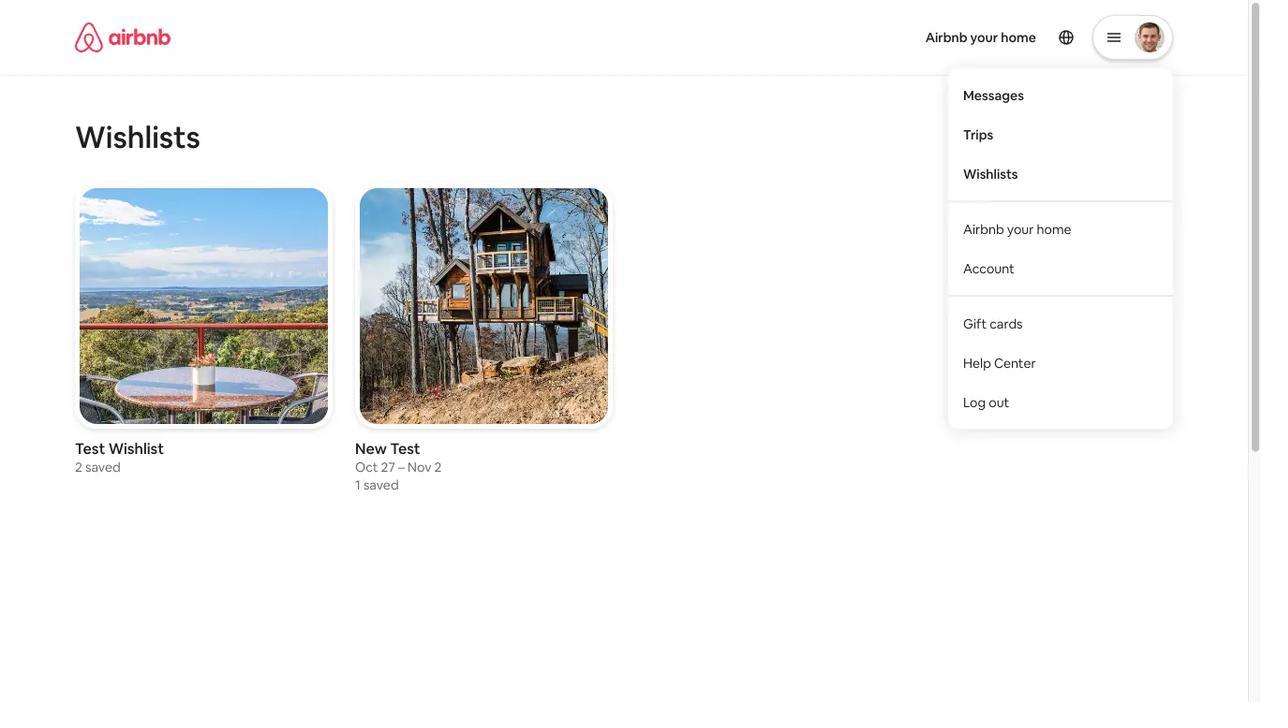 Task type: locate. For each thing, give the bounding box(es) containing it.
saved down 27
[[363, 477, 399, 494]]

help
[[963, 355, 991, 372]]

home
[[1001, 29, 1036, 46], [1037, 221, 1072, 238]]

airbnb your home link
[[914, 18, 1048, 57], [948, 210, 1173, 249]]

test up –
[[390, 439, 420, 458]]

1 vertical spatial saved
[[363, 477, 399, 494]]

1
[[355, 477, 361, 494]]

wishlist
[[108, 439, 164, 458]]

gift cards
[[963, 315, 1023, 332]]

airbnb your home up messages at the top right of page
[[926, 29, 1036, 46]]

home up account link
[[1037, 221, 1072, 238]]

0 horizontal spatial wishlists
[[75, 117, 200, 157]]

1 2 from the left
[[75, 459, 82, 476]]

wishlists inside the profile element
[[963, 166, 1018, 182]]

account
[[963, 260, 1015, 277]]

new
[[355, 439, 387, 458]]

airbnb your home up account
[[963, 221, 1072, 238]]

1 vertical spatial your
[[1007, 221, 1034, 238]]

account link
[[948, 249, 1173, 288]]

log out
[[963, 394, 1010, 411]]

saved
[[85, 459, 121, 476], [363, 477, 399, 494]]

home up messages at the top right of page
[[1001, 29, 1036, 46]]

airbnb up account
[[963, 221, 1004, 238]]

1 horizontal spatial 2
[[434, 459, 442, 476]]

your up account
[[1007, 221, 1034, 238]]

2
[[75, 459, 82, 476], [434, 459, 442, 476]]

saved down wishlist
[[85, 459, 121, 476]]

2 test from the left
[[390, 439, 420, 458]]

help center
[[963, 355, 1036, 372]]

0 vertical spatial airbnb your home link
[[914, 18, 1048, 57]]

your up messages at the top right of page
[[971, 29, 998, 46]]

0 horizontal spatial test
[[75, 439, 105, 458]]

wishlists link
[[948, 154, 1173, 194]]

1 vertical spatial home
[[1037, 221, 1072, 238]]

nov
[[408, 459, 432, 476]]

airbnb your home link up messages at the top right of page
[[914, 18, 1048, 57]]

1 horizontal spatial test
[[390, 439, 420, 458]]

log out button
[[948, 383, 1173, 422]]

0 vertical spatial airbnb
[[926, 29, 968, 46]]

0 horizontal spatial 2
[[75, 459, 82, 476]]

airbnb up messages at the top right of page
[[926, 29, 968, 46]]

wishlists
[[75, 117, 200, 157], [963, 166, 1018, 182]]

0 vertical spatial saved
[[85, 459, 121, 476]]

1 vertical spatial wishlists
[[963, 166, 1018, 182]]

test left wishlist
[[75, 439, 105, 458]]

0 horizontal spatial your
[[971, 29, 998, 46]]

1 test from the left
[[75, 439, 105, 458]]

airbnb your home
[[926, 29, 1036, 46], [963, 221, 1072, 238]]

1 horizontal spatial saved
[[363, 477, 399, 494]]

0 vertical spatial airbnb your home
[[926, 29, 1036, 46]]

0 vertical spatial wishlists
[[75, 117, 200, 157]]

airbnb
[[926, 29, 968, 46], [963, 221, 1004, 238]]

new test oct 27 – nov 2 1 saved
[[355, 439, 442, 494]]

1 horizontal spatial wishlists
[[963, 166, 1018, 182]]

0 vertical spatial your
[[971, 29, 998, 46]]

airbnb your home link down wishlists link
[[948, 210, 1173, 249]]

2 2 from the left
[[434, 459, 442, 476]]

messages link
[[948, 76, 1173, 115]]

2 inside new test oct 27 – nov 2 1 saved
[[434, 459, 442, 476]]

1 horizontal spatial your
[[1007, 221, 1034, 238]]

2 inside test wishlist 2 saved
[[75, 459, 82, 476]]

0 horizontal spatial saved
[[85, 459, 121, 476]]

test
[[75, 439, 105, 458], [390, 439, 420, 458]]

test wishlist 2 saved
[[75, 439, 164, 476]]

your
[[971, 29, 998, 46], [1007, 221, 1034, 238]]



Task type: describe. For each thing, give the bounding box(es) containing it.
center
[[994, 355, 1036, 372]]

help center link
[[948, 344, 1173, 383]]

gift cards link
[[948, 304, 1173, 344]]

cards
[[990, 315, 1023, 332]]

messages
[[963, 87, 1024, 104]]

trips
[[963, 126, 994, 143]]

log
[[963, 394, 986, 411]]

oct
[[355, 459, 378, 476]]

profile element
[[647, 0, 1173, 430]]

test inside test wishlist 2 saved
[[75, 439, 105, 458]]

saved inside test wishlist 2 saved
[[85, 459, 121, 476]]

saved inside new test oct 27 – nov 2 1 saved
[[363, 477, 399, 494]]

1 vertical spatial airbnb
[[963, 221, 1004, 238]]

27
[[381, 459, 395, 476]]

gift
[[963, 315, 987, 332]]

out
[[989, 394, 1010, 411]]

–
[[398, 459, 405, 476]]

0 vertical spatial home
[[1001, 29, 1036, 46]]

1 vertical spatial airbnb your home
[[963, 221, 1072, 238]]

trips link
[[948, 115, 1173, 154]]

1 vertical spatial airbnb your home link
[[948, 210, 1173, 249]]

test inside new test oct 27 – nov 2 1 saved
[[390, 439, 420, 458]]



Task type: vqa. For each thing, say whether or not it's contained in the screenshot.
AND
no



